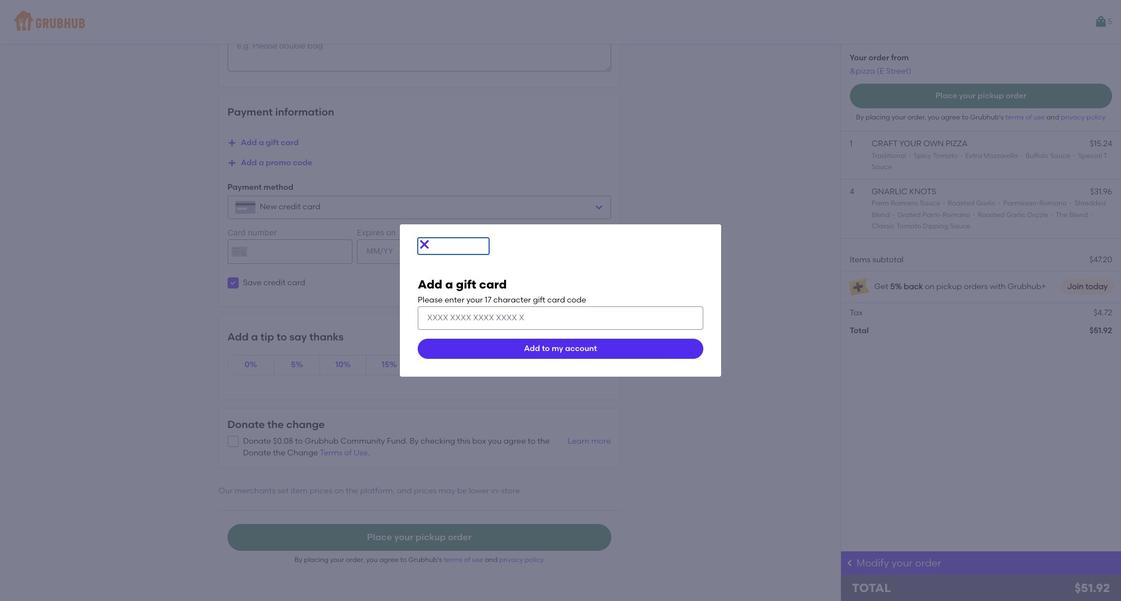 Task type: vqa. For each thing, say whether or not it's contained in the screenshot.
the right tomato
yes



Task type: describe. For each thing, give the bounding box(es) containing it.
sauce up parm-
[[920, 199, 941, 207]]

back
[[904, 282, 923, 291]]

svg image
[[230, 279, 236, 286]]

place for terms of use link corresponding to the bottommost 'privacy policy' 'link'
[[367, 532, 392, 543]]

15% button
[[366, 355, 413, 375]]

donate for donate the change
[[228, 418, 265, 431]]

classic
[[872, 222, 895, 230]]

grated
[[898, 211, 921, 219]]

please
[[418, 295, 443, 305]]

buffalo
[[1026, 152, 1049, 159]]

0 vertical spatial $51.92
[[1090, 326, 1113, 335]]

0 vertical spatial by
[[857, 113, 864, 121]]

1 horizontal spatial pickup
[[937, 282, 963, 291]]

0 horizontal spatial of
[[344, 448, 352, 457]]

to inside by checking this box you agree to the donate the change
[[528, 437, 536, 446]]

be
[[457, 486, 467, 496]]

svg image inside the add a gift card button
[[228, 139, 236, 147]]

10%
[[335, 360, 351, 370]]

add a promo code
[[241, 158, 312, 167]]

add up "please"
[[418, 278, 443, 291]]

∙ up parm-
[[942, 199, 947, 207]]

∙ grated parm-romano ∙ roasted garlic drizzle ∙ the blend ∙ classic tomato dipping sauce
[[872, 211, 1094, 230]]

terms of use .
[[320, 448, 370, 457]]

say
[[290, 330, 307, 343]]

.
[[368, 448, 370, 457]]

a inside button
[[259, 138, 264, 147]]

the down $0.08 on the bottom of the page
[[273, 448, 286, 457]]

modify
[[857, 557, 890, 569]]

&pizza (e street) link
[[850, 66, 912, 76]]

custom tip button
[[426, 355, 487, 377]]

more
[[592, 437, 611, 446]]

Please enter your 17 character gift card code text field
[[418, 306, 704, 330]]

your
[[850, 53, 867, 63]]

orders
[[964, 282, 988, 291]]

enter
[[445, 295, 465, 305]]

add a gift card inside button
[[241, 138, 299, 147]]

1 vertical spatial total
[[852, 581, 891, 595]]

$0.08
[[273, 437, 293, 446]]

your
[[900, 139, 922, 149]]

change
[[287, 448, 318, 457]]

policy for the rightmost 'privacy policy' 'link'
[[1087, 113, 1106, 121]]

community
[[341, 437, 385, 446]]

get
[[875, 282, 889, 291]]

spicy
[[914, 152, 932, 159]]

donate the change
[[228, 418, 325, 431]]

from
[[892, 53, 909, 63]]

5% inside button
[[291, 360, 303, 370]]

$47.20
[[1090, 255, 1113, 265]]

tax
[[850, 308, 863, 317]]

∙ down parm romano sauce ∙ roasted garlic ∙ parmesan-romano
[[972, 211, 977, 219]]

main navigation navigation
[[0, 0, 1122, 44]]

add inside add to my account button
[[524, 344, 540, 353]]

privacy for the rightmost 'privacy policy' 'link'
[[1062, 113, 1085, 121]]

payment for payment method
[[228, 183, 262, 192]]

∙ left t
[[1071, 152, 1079, 159]]

2 horizontal spatial romano
[[1040, 199, 1067, 207]]

custom
[[436, 361, 466, 370]]

extra
[[966, 152, 983, 159]]

by placing your order, you agree to grubhub's terms of use and privacy policy for terms of use link for the rightmost 'privacy policy' 'link'
[[857, 113, 1106, 121]]

card inside button
[[281, 138, 299, 147]]

card up 17
[[479, 278, 507, 291]]

1 vertical spatial $51.92
[[1075, 581, 1111, 595]]

1 vertical spatial gift
[[456, 278, 477, 291]]

placing for terms of use link corresponding to the bottommost 'privacy policy' 'link'
[[304, 556, 329, 564]]

0% button
[[228, 355, 274, 375]]

traditional
[[872, 152, 907, 159]]

learn more link
[[565, 436, 611, 459]]

∙ left "buffalo" on the top right
[[1020, 152, 1024, 159]]

information
[[275, 106, 334, 118]]

∙ left grated
[[892, 211, 896, 219]]

add up '0%'
[[228, 330, 249, 343]]

shredded
[[1075, 199, 1107, 207]]

you for terms of use link corresponding to the bottommost 'privacy policy' 'link'
[[366, 556, 378, 564]]

and for terms of use link for the rightmost 'privacy policy' 'link'
[[1047, 113, 1060, 121]]

fund.
[[387, 437, 408, 446]]

street)
[[886, 66, 912, 76]]

order, for terms of use link corresponding to the bottommost 'privacy policy' 'link'
[[346, 556, 365, 564]]

privacy for the bottommost 'privacy policy' 'link'
[[500, 556, 523, 564]]

knots
[[910, 187, 937, 197]]

of for terms of use link corresponding to the bottommost 'privacy policy' 'link'
[[464, 556, 471, 564]]

0 vertical spatial tip
[[261, 330, 274, 343]]

∙ left parmesan-
[[998, 199, 1002, 207]]

0 horizontal spatial on
[[334, 486, 344, 496]]

box
[[473, 437, 486, 446]]

please enter your 17 character gift card code
[[418, 295, 587, 305]]

1 horizontal spatial code
[[567, 295, 587, 305]]

0 horizontal spatial romano
[[891, 199, 919, 207]]

join today
[[1068, 282, 1108, 291]]

save
[[243, 278, 262, 287]]

this
[[457, 437, 471, 446]]

grubhub+
[[1008, 282, 1047, 291]]

parm-
[[923, 211, 943, 219]]

card right "new"
[[303, 202, 321, 212]]

learn more
[[568, 437, 611, 446]]

our merchants set item prices on the platform, and prices may be lower in-store.
[[219, 486, 522, 496]]

5% button
[[274, 355, 320, 375]]

place your pickup order for terms of use link for the rightmost 'privacy policy' 'link'
[[936, 91, 1027, 100]]

may
[[439, 486, 456, 496]]

terms
[[320, 448, 343, 457]]

the left platform,
[[346, 486, 358, 496]]

sauce right "buffalo" on the top right
[[1051, 152, 1071, 159]]

gnarlic knots
[[872, 187, 937, 197]]

terms of use link for the rightmost 'privacy policy' 'link'
[[1006, 113, 1047, 121]]

by inside by checking this box you agree to the donate the change
[[410, 437, 419, 446]]

parm romano sauce ∙ roasted garlic ∙ parmesan-romano
[[872, 199, 1067, 207]]

2 prices from the left
[[414, 486, 437, 496]]

save credit card
[[243, 278, 305, 287]]

1 vertical spatial and
[[397, 486, 412, 496]]

lower
[[469, 486, 490, 496]]

and for terms of use link corresponding to the bottommost 'privacy policy' 'link'
[[485, 556, 498, 564]]

grubhub's for terms of use link corresponding to the bottommost 'privacy policy' 'link'
[[409, 556, 442, 564]]

4
[[850, 187, 855, 197]]

place your pickup order button for terms of use link for the rightmost 'privacy policy' 'link'
[[850, 84, 1113, 108]]

∙ down your
[[908, 152, 913, 159]]

use
[[354, 448, 368, 457]]

1 prices from the left
[[310, 486, 333, 496]]

∙ left the the
[[1050, 211, 1055, 219]]

dipping
[[923, 222, 949, 230]]

by checking this box you agree to the donate the change
[[243, 437, 550, 457]]

placing for terms of use link for the rightmost 'privacy policy' 'link'
[[866, 113, 891, 121]]

payment for payment information
[[228, 106, 273, 118]]

terms of use link
[[320, 448, 368, 457]]

new credit card
[[260, 202, 321, 212]]

the up $0.08 on the bottom of the page
[[268, 418, 284, 431]]

add a promo code button
[[228, 153, 312, 173]]

parm
[[872, 199, 890, 207]]

agree for terms of use link corresponding to the bottommost 'privacy policy' 'link'
[[380, 556, 399, 564]]

∙ left extra
[[960, 152, 964, 159]]

0 horizontal spatial by
[[295, 556, 303, 564]]

add to my account
[[524, 344, 597, 353]]

$15.24
[[1090, 139, 1113, 149]]

t
[[1104, 152, 1108, 159]]

1
[[850, 139, 853, 149]]

items
[[850, 255, 871, 265]]

pickup for the bottommost 'privacy policy' 'link'
[[416, 532, 446, 543]]

add to my account button
[[418, 339, 704, 359]]

order inside your order from &pizza (e street)
[[869, 53, 890, 63]]

special
[[1079, 152, 1103, 159]]

romano inside ∙ grated parm-romano ∙ roasted garlic drizzle ∙ the blend ∙ classic tomato dipping sauce
[[943, 211, 971, 219]]

platform,
[[360, 486, 395, 496]]



Task type: locate. For each thing, give the bounding box(es) containing it.
subtotal
[[873, 255, 904, 265]]

0 vertical spatial grubhub's
[[971, 113, 1004, 121]]

1 vertical spatial agree
[[504, 437, 526, 446]]

credit
[[279, 202, 301, 212], [264, 278, 286, 287]]

Pickup instructions text field
[[228, 31, 611, 71]]

use for terms of use link corresponding to the bottommost 'privacy policy' 'link'
[[472, 556, 483, 564]]

a up enter
[[445, 278, 453, 291]]

items subtotal
[[850, 255, 904, 265]]

0 vertical spatial terms
[[1006, 113, 1025, 121]]

1 vertical spatial policy
[[525, 556, 544, 564]]

place your pickup order
[[936, 91, 1027, 100], [367, 532, 472, 543]]

on left platform,
[[334, 486, 344, 496]]

place
[[936, 91, 958, 100], [367, 532, 392, 543]]

place your pickup order button down may on the bottom
[[228, 524, 611, 551]]

prices right item
[[310, 486, 333, 496]]

shredded blend
[[872, 199, 1107, 219]]

a left promo
[[259, 158, 264, 167]]

a inside add a promo code button
[[259, 158, 264, 167]]

0 horizontal spatial policy
[[525, 556, 544, 564]]

0 horizontal spatial terms of use link
[[444, 556, 485, 564]]

add a gift card up add a promo code button
[[241, 138, 299, 147]]

set
[[278, 486, 289, 496]]

0 vertical spatial code
[[293, 158, 312, 167]]

1 vertical spatial 5%
[[291, 360, 303, 370]]

sauce down traditional
[[872, 163, 893, 171]]

garlic
[[977, 199, 996, 207], [1007, 211, 1026, 219]]

sauce down parm romano sauce ∙ roasted garlic ∙ parmesan-romano
[[951, 222, 971, 230]]

modify your order
[[857, 557, 942, 569]]

2 horizontal spatial gift
[[533, 295, 546, 305]]

5% down say
[[291, 360, 303, 370]]

1 horizontal spatial add a gift card
[[418, 278, 507, 291]]

total down tax
[[850, 326, 869, 335]]

1 horizontal spatial order,
[[908, 113, 927, 121]]

prices left may on the bottom
[[414, 486, 437, 496]]

1 horizontal spatial place your pickup order
[[936, 91, 1027, 100]]

1 horizontal spatial placing
[[866, 113, 891, 121]]

1 vertical spatial privacy policy link
[[500, 556, 544, 564]]

garlic inside ∙ grated parm-romano ∙ roasted garlic drizzle ∙ the blend ∙ classic tomato dipping sauce
[[1007, 211, 1026, 219]]

privacy policy link
[[1062, 113, 1106, 121], [500, 556, 544, 564]]

subscription badge image
[[848, 275, 870, 298]]

0 horizontal spatial pickup
[[416, 532, 446, 543]]

1 vertical spatial payment
[[228, 183, 262, 192]]

payment method
[[228, 183, 294, 192]]

roasted up ∙ grated parm-romano ∙ roasted garlic drizzle ∙ the blend ∙ classic tomato dipping sauce
[[948, 199, 975, 207]]

tip right 'custom'
[[468, 361, 478, 370]]

0 vertical spatial place your pickup order button
[[850, 84, 1113, 108]]

special t sauce
[[872, 152, 1108, 171]]

1 vertical spatial privacy
[[500, 556, 523, 564]]

card up please enter your 17 character gift card code text field
[[548, 295, 565, 305]]

to
[[962, 113, 969, 121], [277, 330, 287, 343], [542, 344, 550, 353], [295, 437, 303, 446], [528, 437, 536, 446], [400, 556, 407, 564]]

agree
[[941, 113, 961, 121], [504, 437, 526, 446], [380, 556, 399, 564]]

add
[[241, 138, 257, 147], [241, 158, 257, 167], [418, 278, 443, 291], [228, 330, 249, 343], [524, 344, 540, 353]]

payment up "new"
[[228, 183, 262, 192]]

2 horizontal spatial you
[[928, 113, 940, 121]]

1 vertical spatial pickup
[[937, 282, 963, 291]]

0 vertical spatial of
[[1026, 113, 1033, 121]]

card right save
[[288, 278, 305, 287]]

promo
[[266, 158, 291, 167]]

placing
[[866, 113, 891, 121], [304, 556, 329, 564]]

code inside button
[[293, 158, 312, 167]]

in-
[[491, 486, 501, 496]]

a up '0%'
[[251, 330, 258, 343]]

0 vertical spatial tomato
[[933, 152, 958, 159]]

by
[[857, 113, 864, 121], [410, 437, 419, 446], [295, 556, 303, 564]]

0 vertical spatial on
[[925, 282, 935, 291]]

1 vertical spatial use
[[472, 556, 483, 564]]

craft
[[872, 139, 898, 149]]

gift up add a promo code
[[266, 138, 279, 147]]

0 horizontal spatial place
[[367, 532, 392, 543]]

1 horizontal spatial gift
[[456, 278, 477, 291]]

grubhub
[[305, 437, 339, 446]]

0 horizontal spatial add a gift card
[[241, 138, 299, 147]]

add down the add a gift card button
[[241, 158, 257, 167]]

15%
[[382, 360, 397, 370]]

agree for terms of use link for the rightmost 'privacy policy' 'link'
[[941, 113, 961, 121]]

the left learn at bottom right
[[538, 437, 550, 446]]

0 horizontal spatial tomato
[[897, 222, 922, 230]]

2 horizontal spatial of
[[1026, 113, 1033, 121]]

tomato down grated
[[897, 222, 922, 230]]

sauce inside ∙ grated parm-romano ∙ roasted garlic drizzle ∙ the blend ∙ classic tomato dipping sauce
[[951, 222, 971, 230]]

1 vertical spatial grubhub's
[[409, 556, 442, 564]]

garlic down parmesan-
[[1007, 211, 1026, 219]]

1 payment from the top
[[228, 106, 273, 118]]

2 horizontal spatial pickup
[[978, 91, 1004, 100]]

garlic up ∙ grated parm-romano ∙ roasted garlic drizzle ∙ the blend ∙ classic tomato dipping sauce
[[977, 199, 996, 207]]

own
[[924, 139, 944, 149]]

0 vertical spatial use
[[1034, 113, 1045, 121]]

add up add a promo code button
[[241, 138, 257, 147]]

2 blend from the left
[[1070, 211, 1088, 219]]

craft your own pizza
[[872, 139, 968, 149]]

0 vertical spatial roasted
[[948, 199, 975, 207]]

2 payment from the top
[[228, 183, 262, 192]]

donate $0.08 to grubhub community fund.
[[243, 437, 410, 446]]

0 horizontal spatial blend
[[872, 211, 890, 219]]

1 vertical spatial donate
[[243, 437, 271, 446]]

place your pickup order button
[[850, 84, 1113, 108], [228, 524, 611, 551]]

romano
[[891, 199, 919, 207], [1040, 199, 1067, 207], [943, 211, 971, 219]]

tomato
[[933, 152, 958, 159], [897, 222, 922, 230]]

0 horizontal spatial privacy
[[500, 556, 523, 564]]

code right promo
[[293, 158, 312, 167]]

today
[[1086, 282, 1108, 291]]

1 vertical spatial order,
[[346, 556, 365, 564]]

1 vertical spatial on
[[334, 486, 344, 496]]

on right back
[[925, 282, 935, 291]]

1 horizontal spatial grubhub's
[[971, 113, 1004, 121]]

gift
[[266, 138, 279, 147], [456, 278, 477, 291], [533, 295, 546, 305]]

2 vertical spatial of
[[464, 556, 471, 564]]

1 horizontal spatial tip
[[468, 361, 478, 370]]

∙
[[908, 152, 913, 159], [960, 152, 964, 159], [1020, 152, 1024, 159], [1071, 152, 1079, 159], [942, 199, 947, 207], [998, 199, 1002, 207], [1067, 199, 1075, 207], [892, 211, 896, 219], [972, 211, 977, 219], [1050, 211, 1055, 219], [1090, 211, 1094, 219]]

terms for terms of use link corresponding to the bottommost 'privacy policy' 'link'
[[444, 556, 463, 564]]

1 vertical spatial add a gift card
[[418, 278, 507, 291]]

2 horizontal spatial by
[[857, 113, 864, 121]]

gift right character
[[533, 295, 546, 305]]

to inside button
[[542, 344, 550, 353]]

1 vertical spatial terms
[[444, 556, 463, 564]]

use
[[1034, 113, 1045, 121], [472, 556, 483, 564]]

code up please enter your 17 character gift card code text field
[[567, 295, 587, 305]]

tip left say
[[261, 330, 274, 343]]

place down platform,
[[367, 532, 392, 543]]

1 horizontal spatial by placing your order, you agree to grubhub's terms of use and privacy policy
[[857, 113, 1106, 121]]

0 horizontal spatial privacy policy link
[[500, 556, 544, 564]]

5%
[[891, 282, 902, 291], [291, 360, 303, 370]]

0 vertical spatial place
[[936, 91, 958, 100]]

1 horizontal spatial tomato
[[933, 152, 958, 159]]

place your pickup order button for terms of use link corresponding to the bottommost 'privacy policy' 'link'
[[228, 524, 611, 551]]

a up add a promo code button
[[259, 138, 264, 147]]

0 vertical spatial place your pickup order
[[936, 91, 1027, 100]]

by placing your order, you agree to grubhub's terms of use and privacy policy for terms of use link corresponding to the bottommost 'privacy policy' 'link'
[[295, 556, 544, 564]]

2 vertical spatial pickup
[[416, 532, 446, 543]]

1 horizontal spatial terms
[[1006, 113, 1025, 121]]

gift up enter
[[456, 278, 477, 291]]

blend inside ∙ grated parm-romano ∙ roasted garlic drizzle ∙ the blend ∙ classic tomato dipping sauce
[[1070, 211, 1088, 219]]

credit for save
[[264, 278, 286, 287]]

0 horizontal spatial grubhub's
[[409, 556, 442, 564]]

0 horizontal spatial order,
[[346, 556, 365, 564]]

use for terms of use link for the rightmost 'privacy policy' 'link'
[[1034, 113, 1045, 121]]

method
[[264, 183, 294, 192]]

you for terms of use link for the rightmost 'privacy policy' 'link'
[[928, 113, 940, 121]]

0 horizontal spatial place your pickup order
[[367, 532, 472, 543]]

and
[[1047, 113, 1060, 121], [397, 486, 412, 496], [485, 556, 498, 564]]

0 horizontal spatial use
[[472, 556, 483, 564]]

grubhub's for terms of use link for the rightmost 'privacy policy' 'link'
[[971, 113, 1004, 121]]

payment up the add a gift card button
[[228, 106, 273, 118]]

0 horizontal spatial you
[[366, 556, 378, 564]]

credit right save
[[264, 278, 286, 287]]

grubhub's
[[971, 113, 1004, 121], [409, 556, 442, 564]]

thanks
[[310, 330, 344, 343]]

order,
[[908, 113, 927, 121], [346, 556, 365, 564]]

character
[[494, 295, 531, 305]]

place your pickup order button up pizza
[[850, 84, 1113, 108]]

1 vertical spatial place your pickup order
[[367, 532, 472, 543]]

tomato down pizza
[[933, 152, 958, 159]]

pizza
[[946, 139, 968, 149]]

1 horizontal spatial blend
[[1070, 211, 1088, 219]]

place your pickup order for terms of use link corresponding to the bottommost 'privacy policy' 'link'
[[367, 532, 472, 543]]

0 horizontal spatial place your pickup order button
[[228, 524, 611, 551]]

1 horizontal spatial place
[[936, 91, 958, 100]]

donate for donate $0.08 to grubhub community fund.
[[243, 437, 271, 446]]

0%
[[245, 360, 257, 370]]

add left my
[[524, 344, 540, 353]]

merchants
[[235, 486, 276, 496]]

∙ up the the
[[1067, 199, 1075, 207]]

svg image
[[228, 139, 236, 147], [228, 159, 236, 168], [595, 203, 604, 212], [418, 238, 431, 251], [230, 438, 236, 445]]

1 horizontal spatial you
[[488, 437, 502, 446]]

roasted
[[948, 199, 975, 207], [978, 211, 1005, 219]]

5% right get
[[891, 282, 902, 291]]

tomato inside ∙ grated parm-romano ∙ roasted garlic drizzle ∙ the blend ∙ classic tomato dipping sauce
[[897, 222, 922, 230]]

item
[[291, 486, 308, 496]]

add inside add a promo code button
[[241, 158, 257, 167]]

2 vertical spatial by
[[295, 556, 303, 564]]

2 vertical spatial donate
[[243, 448, 271, 457]]

1 vertical spatial by placing your order, you agree to grubhub's terms of use and privacy policy
[[295, 556, 544, 564]]

payment information
[[228, 106, 334, 118]]

order, for terms of use link for the rightmost 'privacy policy' 'link'
[[908, 113, 927, 121]]

0 vertical spatial order,
[[908, 113, 927, 121]]

0 horizontal spatial garlic
[[977, 199, 996, 207]]

add inside button
[[241, 138, 257, 147]]

sauce
[[1051, 152, 1071, 159], [872, 163, 893, 171], [920, 199, 941, 207], [951, 222, 971, 230]]

1 vertical spatial you
[[488, 437, 502, 446]]

add a gift card button
[[228, 133, 299, 153]]

5
[[1108, 17, 1113, 26]]

checking
[[421, 437, 455, 446]]

total down modify
[[852, 581, 891, 595]]

you inside by checking this box you agree to the donate the change
[[488, 437, 502, 446]]

terms
[[1006, 113, 1025, 121], [444, 556, 463, 564]]

on
[[925, 282, 935, 291], [334, 486, 344, 496]]

pickup for the rightmost 'privacy policy' 'link'
[[978, 91, 1004, 100]]

place your pickup order up pizza
[[936, 91, 1027, 100]]

svg image inside add a promo code button
[[228, 159, 236, 168]]

place up pizza
[[936, 91, 958, 100]]

0 horizontal spatial prices
[[310, 486, 333, 496]]

0 vertical spatial agree
[[941, 113, 961, 121]]

agree inside by checking this box you agree to the donate the change
[[504, 437, 526, 446]]

0 horizontal spatial 5%
[[291, 360, 303, 370]]

of for terms of use link for the rightmost 'privacy policy' 'link'
[[1026, 113, 1033, 121]]

$31.96
[[1091, 187, 1113, 197]]

policy for the bottommost 'privacy policy' 'link'
[[525, 556, 544, 564]]

custom tip
[[436, 361, 478, 370]]

blend down shredded
[[1070, 211, 1088, 219]]

1 vertical spatial placing
[[304, 556, 329, 564]]

0 horizontal spatial and
[[397, 486, 412, 496]]

terms for terms of use link for the rightmost 'privacy policy' 'link'
[[1006, 113, 1025, 121]]

2 horizontal spatial agree
[[941, 113, 961, 121]]

1 vertical spatial roasted
[[978, 211, 1005, 219]]

1 horizontal spatial policy
[[1087, 113, 1106, 121]]

mozzarella
[[984, 152, 1019, 159]]

gift inside button
[[266, 138, 279, 147]]

the
[[1056, 211, 1068, 219]]

privacy
[[1062, 113, 1085, 121], [500, 556, 523, 564]]

0 vertical spatial garlic
[[977, 199, 996, 207]]

1 horizontal spatial agree
[[504, 437, 526, 446]]

1 horizontal spatial 5%
[[891, 282, 902, 291]]

1 horizontal spatial garlic
[[1007, 211, 1026, 219]]

your order from &pizza (e street)
[[850, 53, 912, 76]]

2 vertical spatial gift
[[533, 295, 546, 305]]

new
[[260, 202, 277, 212]]

1 horizontal spatial privacy policy link
[[1062, 113, 1106, 121]]

tip inside button
[[468, 361, 478, 370]]

our
[[219, 486, 233, 496]]

change
[[286, 418, 325, 431]]

learn
[[568, 437, 590, 446]]

policy
[[1087, 113, 1106, 121], [525, 556, 544, 564]]

sauce inside "special t sauce"
[[872, 163, 893, 171]]

credit for new
[[279, 202, 301, 212]]

tip
[[261, 330, 274, 343], [468, 361, 478, 370]]

17
[[485, 295, 492, 305]]

roasted inside ∙ grated parm-romano ∙ roasted garlic drizzle ∙ the blend ∙ classic tomato dipping sauce
[[978, 211, 1005, 219]]

romano down parm romano sauce ∙ roasted garlic ∙ parmesan-romano
[[943, 211, 971, 219]]

∙ down shredded
[[1090, 211, 1094, 219]]

pickup
[[978, 91, 1004, 100], [937, 282, 963, 291], [416, 532, 446, 543]]

1 vertical spatial garlic
[[1007, 211, 1026, 219]]

1 horizontal spatial terms of use link
[[1006, 113, 1047, 121]]

code
[[293, 158, 312, 167], [567, 295, 587, 305]]

0 horizontal spatial agree
[[380, 556, 399, 564]]

card up promo
[[281, 138, 299, 147]]

5 button
[[1095, 12, 1113, 32]]

1 vertical spatial by
[[410, 437, 419, 446]]

blend down parm
[[872, 211, 890, 219]]

0 vertical spatial total
[[850, 326, 869, 335]]

romano up the the
[[1040, 199, 1067, 207]]

add a gift card up enter
[[418, 278, 507, 291]]

credit right "new"
[[279, 202, 301, 212]]

place your pickup order down may on the bottom
[[367, 532, 472, 543]]

0 vertical spatial add a gift card
[[241, 138, 299, 147]]

0 vertical spatial placing
[[866, 113, 891, 121]]

romano down gnarlic knots
[[891, 199, 919, 207]]

prices
[[310, 486, 333, 496], [414, 486, 437, 496]]

donate inside by checking this box you agree to the donate the change
[[243, 448, 271, 457]]

&pizza
[[850, 66, 875, 76]]

store.
[[501, 486, 522, 496]]

roasted down parm romano sauce ∙ roasted garlic ∙ parmesan-romano
[[978, 211, 1005, 219]]

1 vertical spatial tomato
[[897, 222, 922, 230]]

1 horizontal spatial and
[[485, 556, 498, 564]]

1 vertical spatial place
[[367, 532, 392, 543]]

terms of use link for the bottommost 'privacy policy' 'link'
[[444, 556, 485, 564]]

1 vertical spatial code
[[567, 295, 587, 305]]

1 blend from the left
[[872, 211, 890, 219]]

0 vertical spatial 5%
[[891, 282, 902, 291]]

blend inside shredded blend
[[872, 211, 890, 219]]

place for terms of use link for the rightmost 'privacy policy' 'link'
[[936, 91, 958, 100]]



